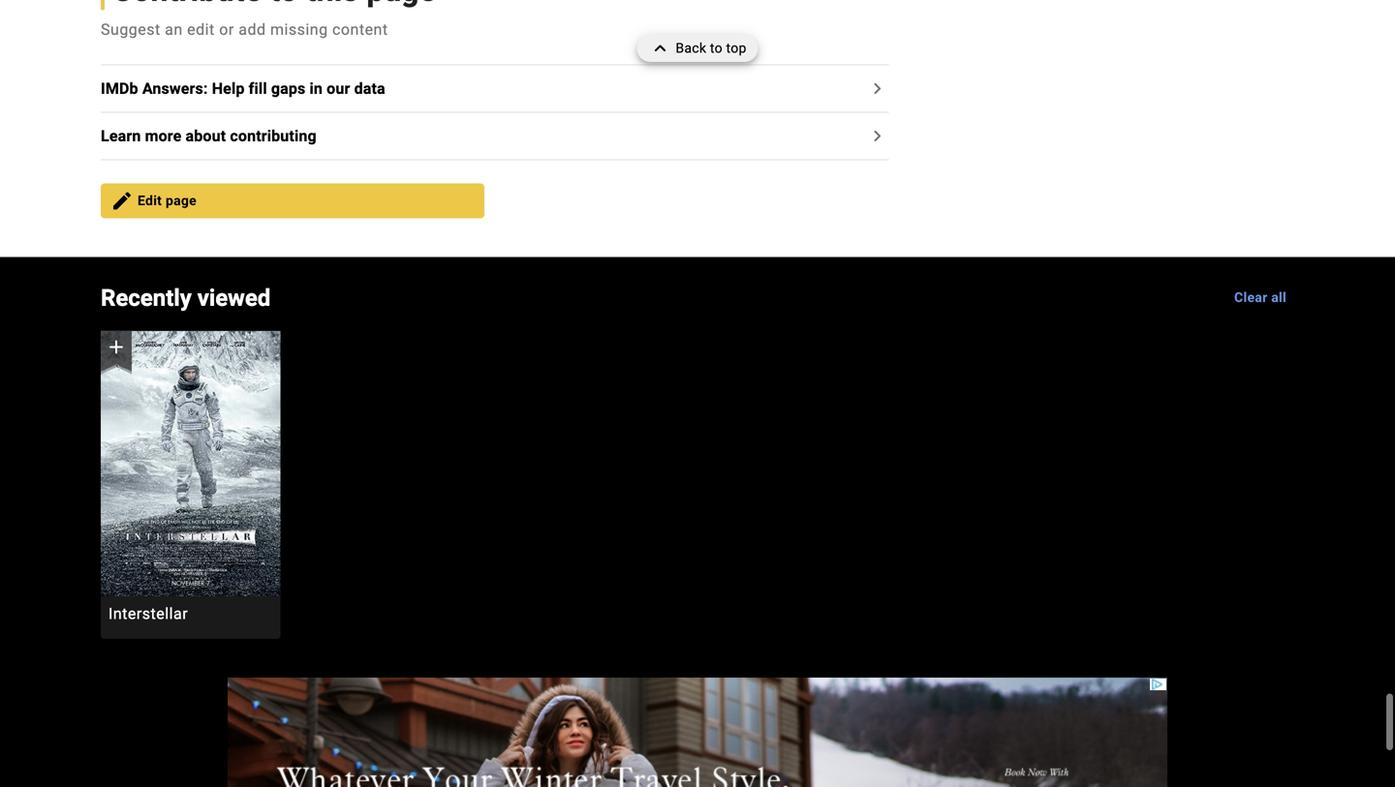 Task type: locate. For each thing, give the bounding box(es) containing it.
our
[[327, 80, 350, 98]]

learn
[[101, 127, 141, 146]]

viewed
[[197, 284, 271, 312]]

suggest
[[101, 21, 161, 39]]

data
[[354, 80, 385, 98]]

group
[[101, 331, 280, 597]]

edit
[[187, 21, 215, 39]]

about
[[186, 127, 226, 146]]

recently viewed
[[101, 284, 271, 312]]

imdb answers: help fill gaps in our data button
[[101, 77, 397, 100]]

content
[[332, 21, 388, 39]]

go to imdb answers: help fill gaps in our data image
[[866, 77, 889, 100]]

imdb
[[101, 80, 138, 98]]

clear all button
[[1227, 281, 1295, 316]]

missing
[[270, 21, 328, 39]]

edit
[[138, 193, 162, 209]]

matthew mcconaughey in interstellar (2014) image
[[101, 331, 280, 597]]

expand less image
[[649, 35, 676, 62]]

interstellar group
[[101, 331, 280, 640]]

in
[[310, 80, 323, 98]]

advertisement element
[[228, 678, 1168, 788]]



Task type: vqa. For each thing, say whether or not it's contained in the screenshot.
Rita Ora in Rita Ora: You Only Love Me (2023) image's star inline image
no



Task type: describe. For each thing, give the bounding box(es) containing it.
edit page
[[138, 193, 197, 209]]

recently
[[101, 284, 192, 312]]

clear all
[[1235, 290, 1287, 306]]

go to learn more about contributing image
[[866, 125, 889, 148]]

suggest an edit or add missing content
[[101, 21, 388, 39]]

an
[[165, 21, 183, 39]]

edit page button
[[101, 184, 485, 219]]

top
[[726, 40, 747, 56]]

help
[[212, 80, 245, 98]]

learn more about contributing button
[[101, 125, 328, 148]]

back to top button
[[637, 35, 758, 62]]

learn more about contributing
[[101, 127, 317, 146]]

interstellar
[[109, 605, 188, 624]]

add image
[[105, 336, 128, 359]]

add
[[239, 21, 266, 39]]

all
[[1272, 290, 1287, 306]]

back
[[676, 40, 707, 56]]

back to top
[[676, 40, 747, 56]]

gaps
[[271, 80, 306, 98]]

imdb answers: help fill gaps in our data
[[101, 80, 385, 98]]

to
[[710, 40, 723, 56]]

page
[[166, 193, 197, 209]]

clear
[[1235, 290, 1268, 306]]

interstellar link
[[101, 605, 280, 624]]

or
[[219, 21, 234, 39]]

edit image
[[110, 190, 134, 213]]

fill
[[249, 80, 267, 98]]

answers:
[[142, 80, 208, 98]]

contributing
[[230, 127, 317, 146]]

more
[[145, 127, 182, 146]]



